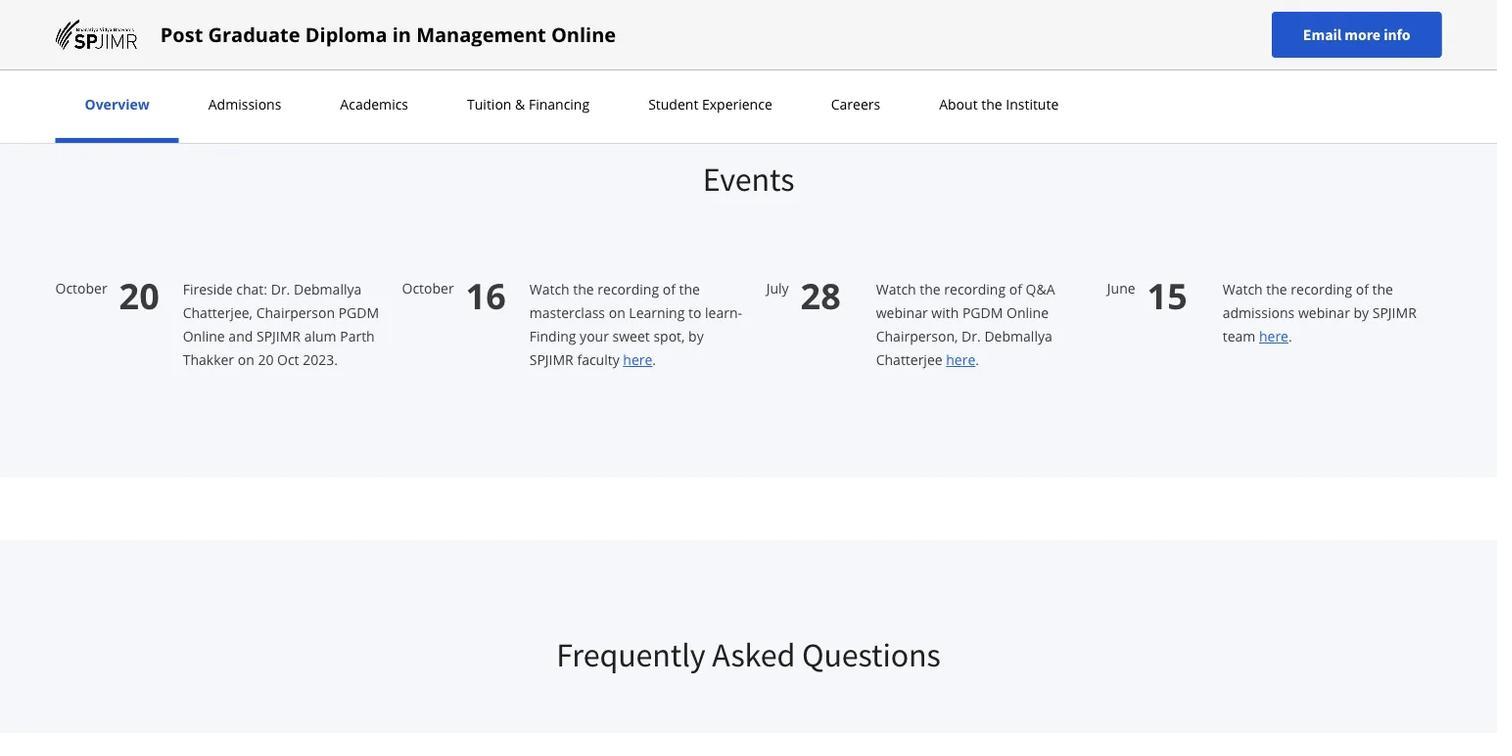 Task type: locate. For each thing, give the bounding box(es) containing it.
2 webinar from the left
[[1298, 303, 1350, 322]]

2 horizontal spatial here
[[1259, 327, 1288, 345]]

0 horizontal spatial october
[[55, 278, 107, 297]]

here for 15
[[1259, 327, 1288, 345]]

1 horizontal spatial pgdm
[[962, 303, 1003, 322]]

email
[[1303, 25, 1342, 45]]

here down admissions
[[1259, 327, 1288, 345]]

1 horizontal spatial on
[[609, 303, 625, 322]]

online up thakker
[[183, 327, 225, 345]]

chatterjee,
[[183, 303, 253, 322]]

0 vertical spatial 20
[[119, 271, 159, 319]]

financing
[[529, 95, 590, 114]]

online up financing
[[551, 21, 616, 48]]

0 horizontal spatial on
[[238, 350, 254, 369]]

1 watch from the left
[[529, 280, 569, 298]]

watch inside watch the recording of the masterclass on learning to learn- finding your sweet spot, by spjimr faculty
[[529, 280, 569, 298]]

0 horizontal spatial pgdm
[[338, 303, 379, 322]]

1 october from the left
[[55, 278, 107, 297]]

dr. right chairperson,
[[962, 327, 981, 345]]

1 vertical spatial by
[[688, 327, 704, 345]]

on down and
[[238, 350, 254, 369]]

here down sweet
[[623, 350, 652, 369]]

watch up chairperson,
[[876, 280, 916, 298]]

recording inside watch the recording of the admissions webinar by spjimr team
[[1291, 280, 1352, 298]]

here .
[[1259, 327, 1292, 345], [623, 350, 656, 369], [946, 350, 979, 369]]

0 horizontal spatial dr.
[[271, 280, 290, 298]]

of for 15
[[1356, 280, 1369, 298]]

1 horizontal spatial debmallya
[[984, 327, 1052, 345]]

2 horizontal spatial spjimr
[[1372, 303, 1417, 322]]

admissions link
[[202, 95, 287, 114]]

0 vertical spatial on
[[609, 303, 625, 322]]

2 horizontal spatial here link
[[1259, 327, 1288, 345]]

1 webinar from the left
[[876, 303, 928, 322]]

1 horizontal spatial online
[[551, 21, 616, 48]]

pgdm
[[338, 303, 379, 322], [962, 303, 1003, 322]]

here for 16
[[623, 350, 652, 369]]

1 horizontal spatial watch
[[876, 280, 916, 298]]

of
[[663, 280, 676, 298], [1009, 280, 1022, 298], [1356, 280, 1369, 298]]

0 horizontal spatial 20
[[119, 271, 159, 319]]

1 pgdm from the left
[[338, 303, 379, 322]]

1 of from the left
[[663, 280, 676, 298]]

1 horizontal spatial dr.
[[962, 327, 981, 345]]

online down q&a at right top
[[1006, 303, 1049, 322]]

1 horizontal spatial webinar
[[1298, 303, 1350, 322]]

2 horizontal spatial here .
[[1259, 327, 1292, 345]]

october
[[55, 278, 107, 297], [402, 278, 454, 297]]

here . for 28
[[946, 350, 979, 369]]

webinar up chairperson,
[[876, 303, 928, 322]]

0 horizontal spatial .
[[652, 350, 656, 369]]

spjimr inside watch the recording of the admissions webinar by spjimr team
[[1372, 303, 1417, 322]]

2 horizontal spatial of
[[1356, 280, 1369, 298]]

of inside watch the recording of q&a webinar with pgdm online chairperson, dr. debmallya chatterjee
[[1009, 280, 1022, 298]]

debmallya
[[294, 280, 362, 298], [984, 327, 1052, 345]]

1 horizontal spatial here
[[946, 350, 975, 369]]

the
[[981, 95, 1002, 114], [573, 280, 594, 298], [679, 280, 700, 298], [920, 280, 941, 298], [1266, 280, 1287, 298], [1372, 280, 1393, 298]]

admissions
[[1223, 303, 1295, 322]]

here link for 15
[[1259, 327, 1288, 345]]

recording up admissions
[[1291, 280, 1352, 298]]

webinar
[[876, 303, 928, 322], [1298, 303, 1350, 322]]

here . down with
[[946, 350, 979, 369]]

recording up with
[[944, 280, 1006, 298]]

post
[[160, 21, 203, 48]]

1 vertical spatial debmallya
[[984, 327, 1052, 345]]

0 vertical spatial debmallya
[[294, 280, 362, 298]]

on inside watch the recording of the masterclass on learning to learn- finding your sweet spot, by spjimr faculty
[[609, 303, 625, 322]]

1 horizontal spatial by
[[1354, 303, 1369, 322]]

. for 15
[[1288, 327, 1292, 345]]

. right chatterjee
[[975, 350, 979, 369]]

institute
[[1006, 95, 1059, 114]]

online inside fireside chat: dr. debmallya chatterjee, chairperson pgdm online and spjimr alum parth thakker on 20 oct 2023.
[[183, 327, 225, 345]]

2 horizontal spatial online
[[1006, 303, 1049, 322]]

1 vertical spatial spjimr
[[256, 327, 301, 345]]

1 vertical spatial 20
[[258, 350, 274, 369]]

masterclass
[[529, 303, 605, 322]]

1 horizontal spatial spjimr
[[529, 350, 574, 369]]

0 vertical spatial spjimr
[[1372, 303, 1417, 322]]

here . down sweet
[[623, 350, 656, 369]]

asked
[[712, 633, 795, 675]]

0 horizontal spatial here
[[623, 350, 652, 369]]

2 vertical spatial spjimr
[[529, 350, 574, 369]]

1 horizontal spatial here link
[[946, 350, 975, 369]]

online
[[551, 21, 616, 48], [1006, 303, 1049, 322], [183, 327, 225, 345]]

student
[[648, 95, 698, 114]]

0 horizontal spatial here .
[[623, 350, 656, 369]]

online inside watch the recording of q&a webinar with pgdm online chairperson, dr. debmallya chatterjee
[[1006, 303, 1049, 322]]

20 left fireside
[[119, 271, 159, 319]]

20
[[119, 271, 159, 319], [258, 350, 274, 369]]

. for 16
[[652, 350, 656, 369]]

team
[[1223, 327, 1255, 345]]

1 horizontal spatial of
[[1009, 280, 1022, 298]]

0 horizontal spatial spjimr
[[256, 327, 301, 345]]

info
[[1384, 25, 1410, 45]]

pgdm right with
[[962, 303, 1003, 322]]

the for watch the recording of the masterclass on learning to learn- finding your sweet spot, by spjimr faculty
[[573, 280, 594, 298]]

tuition
[[467, 95, 512, 114]]

here . down admissions
[[1259, 327, 1292, 345]]

of inside watch the recording of the admissions webinar by spjimr team
[[1356, 280, 1369, 298]]

questions
[[802, 633, 941, 675]]

sweet
[[612, 327, 650, 345]]

chatterjee
[[876, 350, 942, 369]]

recording inside watch the recording of q&a webinar with pgdm online chairperson, dr. debmallya chatterjee
[[944, 280, 1006, 298]]

20 left oct
[[258, 350, 274, 369]]

0 horizontal spatial watch
[[529, 280, 569, 298]]

on
[[609, 303, 625, 322], [238, 350, 254, 369]]

debmallya inside watch the recording of q&a webinar with pgdm online chairperson, dr. debmallya chatterjee
[[984, 327, 1052, 345]]

here
[[1259, 327, 1288, 345], [623, 350, 652, 369], [946, 350, 975, 369]]

careers
[[831, 95, 880, 114]]

admissions
[[208, 95, 281, 114]]

dr. inside fireside chat: dr. debmallya chatterjee, chairperson pgdm online and spjimr alum parth thakker on 20 oct 2023.
[[271, 280, 290, 298]]

watch inside watch the recording of the admissions webinar by spjimr team
[[1223, 280, 1263, 298]]

. down admissions
[[1288, 327, 1292, 345]]

and
[[228, 327, 253, 345]]

management
[[416, 21, 546, 48]]

academics link
[[334, 95, 414, 114]]

dr.
[[271, 280, 290, 298], [962, 327, 981, 345]]

0 vertical spatial dr.
[[271, 280, 290, 298]]

debmallya up chairperson
[[294, 280, 362, 298]]

2 pgdm from the left
[[962, 303, 1003, 322]]

dr. inside watch the recording of q&a webinar with pgdm online chairperson, dr. debmallya chatterjee
[[962, 327, 981, 345]]

0 horizontal spatial online
[[183, 327, 225, 345]]

1 horizontal spatial .
[[975, 350, 979, 369]]

here link
[[1259, 327, 1288, 345], [623, 350, 652, 369], [946, 350, 975, 369]]

0 vertical spatial by
[[1354, 303, 1369, 322]]

chairperson
[[256, 303, 335, 322]]

watch inside watch the recording of q&a webinar with pgdm online chairperson, dr. debmallya chatterjee
[[876, 280, 916, 298]]

recording inside watch the recording of the masterclass on learning to learn- finding your sweet spot, by spjimr faculty
[[598, 280, 659, 298]]

2 october from the left
[[402, 278, 454, 297]]

watch
[[529, 280, 569, 298], [876, 280, 916, 298], [1223, 280, 1263, 298]]

about the institute link
[[933, 95, 1065, 114]]

dr. up chairperson
[[271, 280, 290, 298]]

3 watch from the left
[[1223, 280, 1263, 298]]

watch for 15
[[1223, 280, 1263, 298]]

of inside watch the recording of the masterclass on learning to learn- finding your sweet spot, by spjimr faculty
[[663, 280, 676, 298]]

1 vertical spatial on
[[238, 350, 254, 369]]

here link down admissions
[[1259, 327, 1288, 345]]

the for watch the recording of q&a webinar with pgdm online chairperson, dr. debmallya chatterjee
[[920, 280, 941, 298]]

.
[[1288, 327, 1292, 345], [652, 350, 656, 369], [975, 350, 979, 369]]

pgdm inside fireside chat: dr. debmallya chatterjee, chairperson pgdm online and spjimr alum parth thakker on 20 oct 2023.
[[338, 303, 379, 322]]

here . for 16
[[623, 350, 656, 369]]

0 horizontal spatial of
[[663, 280, 676, 298]]

1 vertical spatial online
[[1006, 303, 1049, 322]]

. down the spot,
[[652, 350, 656, 369]]

1 horizontal spatial october
[[402, 278, 454, 297]]

on up sweet
[[609, 303, 625, 322]]

0 horizontal spatial debmallya
[[294, 280, 362, 298]]

2 of from the left
[[1009, 280, 1022, 298]]

the for watch the recording of the admissions webinar by spjimr team
[[1266, 280, 1287, 298]]

debmallya down q&a at right top
[[984, 327, 1052, 345]]

webinar inside watch the recording of the admissions webinar by spjimr team
[[1298, 303, 1350, 322]]

careers link
[[825, 95, 886, 114]]

0 horizontal spatial here link
[[623, 350, 652, 369]]

3 of from the left
[[1356, 280, 1369, 298]]

0 horizontal spatial webinar
[[876, 303, 928, 322]]

recording up learning
[[598, 280, 659, 298]]

here down with
[[946, 350, 975, 369]]

1 horizontal spatial recording
[[944, 280, 1006, 298]]

0 horizontal spatial by
[[688, 327, 704, 345]]

1 horizontal spatial 20
[[258, 350, 274, 369]]

1 vertical spatial dr.
[[962, 327, 981, 345]]

2 horizontal spatial .
[[1288, 327, 1292, 345]]

1 horizontal spatial here .
[[946, 350, 979, 369]]

2 horizontal spatial watch
[[1223, 280, 1263, 298]]

the inside watch the recording of q&a webinar with pgdm online chairperson, dr. debmallya chatterjee
[[920, 280, 941, 298]]

3 recording from the left
[[1291, 280, 1352, 298]]

&
[[515, 95, 525, 114]]

pgdm up "parth"
[[338, 303, 379, 322]]

email more info button
[[1272, 12, 1442, 58]]

frequently asked questions
[[556, 633, 941, 675]]

watch for 16
[[529, 280, 569, 298]]

2 horizontal spatial recording
[[1291, 280, 1352, 298]]

with
[[931, 303, 959, 322]]

here for 28
[[946, 350, 975, 369]]

1 recording from the left
[[598, 280, 659, 298]]

june
[[1107, 278, 1135, 297]]

by
[[1354, 303, 1369, 322], [688, 327, 704, 345]]

2 vertical spatial online
[[183, 327, 225, 345]]

watch up masterclass
[[529, 280, 569, 298]]

webinar right admissions
[[1298, 303, 1350, 322]]

spjimr
[[1372, 303, 1417, 322], [256, 327, 301, 345], [529, 350, 574, 369]]

2 watch from the left
[[876, 280, 916, 298]]

here link down sweet
[[623, 350, 652, 369]]

2023.
[[303, 350, 338, 369]]

here link down with
[[946, 350, 975, 369]]

watch up admissions
[[1223, 280, 1263, 298]]

2 recording from the left
[[944, 280, 1006, 298]]

0 horizontal spatial recording
[[598, 280, 659, 298]]

recording
[[598, 280, 659, 298], [944, 280, 1006, 298], [1291, 280, 1352, 298]]

your
[[580, 327, 609, 345]]



Task type: vqa. For each thing, say whether or not it's contained in the screenshot.
what do you want to learn? text field
no



Task type: describe. For each thing, give the bounding box(es) containing it.
recording for 15
[[1291, 280, 1352, 298]]

student experience
[[648, 95, 772, 114]]

webinar inside watch the recording of q&a webinar with pgdm online chairperson, dr. debmallya chatterjee
[[876, 303, 928, 322]]

chairperson,
[[876, 327, 958, 345]]

thakker
[[183, 350, 234, 369]]

here link for 16
[[623, 350, 652, 369]]

graduate
[[208, 21, 300, 48]]

alum
[[304, 327, 336, 345]]

about
[[939, 95, 978, 114]]

frequently
[[556, 633, 706, 675]]

overview
[[85, 95, 150, 114]]

15
[[1147, 271, 1187, 319]]

spot,
[[653, 327, 685, 345]]

of for 16
[[663, 280, 676, 298]]

in
[[392, 21, 411, 48]]

here link for 28
[[946, 350, 975, 369]]

on inside fireside chat: dr. debmallya chatterjee, chairperson pgdm online and spjimr alum parth thakker on 20 oct 2023.
[[238, 350, 254, 369]]

by inside watch the recording of the masterclass on learning to learn- finding your sweet spot, by spjimr faculty
[[688, 327, 704, 345]]

october for 20
[[55, 278, 107, 297]]

oct
[[277, 350, 299, 369]]

overview link
[[79, 95, 155, 114]]

by inside watch the recording of the admissions webinar by spjimr team
[[1354, 303, 1369, 322]]

about the institute
[[939, 95, 1059, 114]]

watch for 28
[[876, 280, 916, 298]]

watch the recording of the admissions webinar by spjimr team
[[1223, 280, 1417, 345]]

academics
[[340, 95, 408, 114]]

email more info
[[1303, 25, 1410, 45]]

recording for 16
[[598, 280, 659, 298]]

student experience link
[[642, 95, 778, 114]]

watch the recording of the masterclass on learning to learn- finding your sweet spot, by spjimr faculty
[[529, 280, 742, 369]]

of for 28
[[1009, 280, 1022, 298]]

spjimr inside fireside chat: dr. debmallya chatterjee, chairperson pgdm online and spjimr alum parth thakker on 20 oct 2023.
[[256, 327, 301, 345]]

chat:
[[236, 280, 267, 298]]

. for 28
[[975, 350, 979, 369]]

july
[[766, 278, 789, 297]]

tuition & financing link
[[461, 95, 595, 114]]

faculty
[[577, 350, 619, 369]]

here . for 15
[[1259, 327, 1292, 345]]

fireside chat: dr. debmallya chatterjee, chairperson pgdm online and spjimr alum parth thakker on 20 oct 2023.
[[183, 280, 379, 369]]

debmallya inside fireside chat: dr. debmallya chatterjee, chairperson pgdm online and spjimr alum parth thakker on 20 oct 2023.
[[294, 280, 362, 298]]

more
[[1345, 25, 1381, 45]]

pgdm inside watch the recording of q&a webinar with pgdm online chairperson, dr. debmallya chatterjee
[[962, 303, 1003, 322]]

parth
[[340, 327, 375, 345]]

learning
[[629, 303, 685, 322]]

diploma
[[305, 21, 387, 48]]

the for about the institute
[[981, 95, 1002, 114]]

recording for 28
[[944, 280, 1006, 298]]

0 vertical spatial online
[[551, 21, 616, 48]]

20 inside fireside chat: dr. debmallya chatterjee, chairperson pgdm online and spjimr alum parth thakker on 20 oct 2023.
[[258, 350, 274, 369]]

learn-
[[705, 303, 742, 322]]

spjimr inside watch the recording of the masterclass on learning to learn- finding your sweet spot, by spjimr faculty
[[529, 350, 574, 369]]

experience
[[702, 95, 772, 114]]

fireside
[[183, 280, 233, 298]]

october for 16
[[402, 278, 454, 297]]

q&a
[[1026, 280, 1055, 298]]

16
[[466, 271, 506, 319]]

tuition & financing
[[467, 95, 590, 114]]

to
[[688, 303, 701, 322]]

finding
[[529, 327, 576, 345]]

events
[[703, 158, 794, 200]]

watch the recording of q&a webinar with pgdm online chairperson, dr. debmallya chatterjee
[[876, 280, 1055, 369]]

s.p. jain institute of management and research image
[[55, 19, 137, 50]]

post graduate diploma in management online
[[160, 21, 616, 48]]

28
[[800, 271, 841, 319]]



